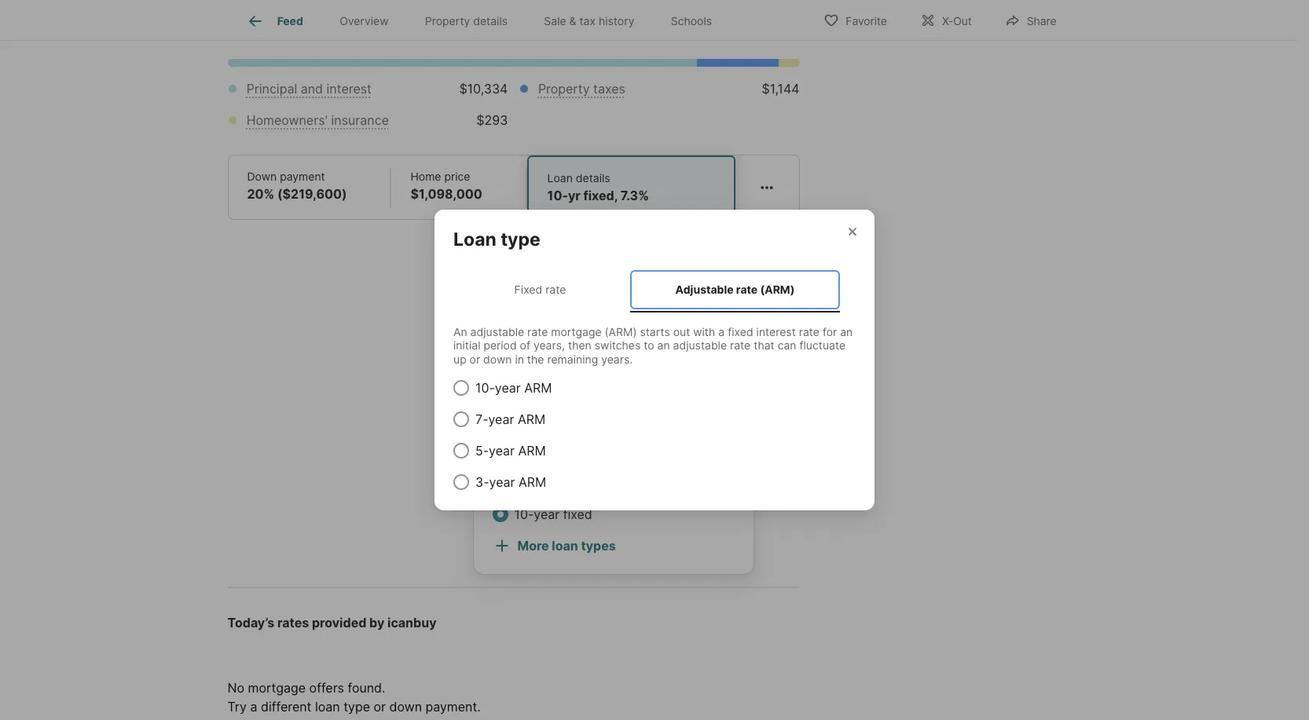 Task type: vqa. For each thing, say whether or not it's contained in the screenshot.
participating at the bottom of the page
no



Task type: describe. For each thing, give the bounding box(es) containing it.
1 horizontal spatial an
[[841, 325, 853, 338]]

found.
[[348, 681, 386, 697]]

no
[[228, 681, 245, 697]]

10-year fixed radio
[[493, 507, 508, 523]]

overview tab
[[322, 2, 407, 40]]

or inside an adjustable rate mortgage (arm) starts out with a fixed interest rate for an initial period of years, then switches to an adjustable rate that can fluctuate up or down in the remaining years.
[[470, 353, 481, 366]]

fixed,
[[584, 188, 618, 204]]

more loan types
[[518, 539, 616, 554]]

property for property details
[[425, 14, 470, 28]]

principal and interest link
[[247, 81, 372, 97]]

fixed for 10-year fixed
[[563, 507, 593, 523]]

in inside an adjustable rate mortgage (arm) starts out with a fixed interest rate for an initial period of years, then switches to an adjustable rate that can fluctuate up or down in the remaining years.
[[515, 353, 524, 366]]

adjustable
[[676, 283, 734, 296]]

history
[[599, 14, 635, 28]]

more
[[518, 539, 549, 554]]

payment
[[280, 170, 325, 183]]

7.3%
[[621, 188, 649, 204]]

years,
[[534, 339, 565, 352]]

15-
[[515, 476, 534, 492]]

year for 15-year fixed
[[534, 476, 560, 492]]

year for 10-year arm
[[495, 381, 521, 396]]

schools
[[671, 14, 712, 28]]

fixed
[[515, 283, 543, 296]]

is
[[618, 334, 625, 346]]

reset button
[[440, 9, 476, 37]]

arm for 3-year arm
[[519, 475, 547, 491]]

tax
[[580, 14, 596, 28]]

an adjustable rate mortgage (arm) starts out with a fixed interest rate for an initial period of years, then switches to an adjustable rate that can fluctuate up or down in the remaining years.
[[454, 325, 853, 366]]

rate inside 'tab'
[[546, 283, 566, 296]]

90065
[[586, 334, 615, 346]]

for inside an adjustable rate mortgage (arm) starts out with a fixed interest rate for an initial period of years, then switches to an adjustable rate that can fluctuate up or down in the remaining years.
[[823, 325, 837, 338]]

share
[[1027, 14, 1057, 27]]

rate inside according to icanbuy, the average interest rate for a 10-year fixed loan in 90065 is 7.297 %. compare current rates
[[684, 323, 702, 334]]

a for for
[[720, 323, 725, 334]]

and
[[301, 81, 323, 97]]

favorite
[[846, 14, 888, 27]]

compare current rates link
[[493, 346, 597, 358]]

pre-
[[689, 14, 715, 29]]

3-
[[476, 475, 489, 491]]

$10,334
[[459, 81, 508, 97]]

arm for 7-year arm
[[518, 412, 546, 428]]

(arm) inside an adjustable rate mortgage (arm) starts out with a fixed interest rate for an initial period of years, then switches to an adjustable rate that can fluctuate up or down in the remaining years.
[[605, 325, 637, 338]]

years.
[[602, 353, 633, 366]]

year for 5-year arm
[[489, 443, 515, 459]]

loan details 10-yr fixed, 7.3%
[[548, 172, 649, 204]]

yr
[[568, 188, 581, 204]]

types
[[581, 539, 616, 554]]

feed link
[[246, 12, 303, 31]]

10- inside according to icanbuy, the average interest rate for a 10-year fixed loan in 90065 is 7.297 %. compare current rates
[[493, 334, 507, 346]]

fixed inside according to icanbuy, the average interest rate for a 10-year fixed loan in 90065 is 7.297 %. compare current rates
[[529, 334, 551, 346]]

insurance
[[331, 113, 389, 128]]

down
[[247, 170, 277, 183]]

(arm) inside adjustable rate tab
[[761, 283, 795, 296]]

details for loan details 10-yr fixed, 7.3%
[[576, 172, 611, 185]]

1 vertical spatial adjustable
[[673, 339, 727, 352]]

type inside loan type element
[[501, 229, 541, 251]]

1 vertical spatial an
[[658, 339, 670, 352]]

approved
[[715, 14, 772, 29]]

type inside no mortgage offers found. try a different loan type or down payment.
[[344, 700, 370, 716]]

property taxes
[[538, 81, 626, 97]]

share button
[[992, 4, 1070, 36]]

with
[[694, 325, 716, 338]]

fixed for 15-year fixed
[[563, 476, 592, 492]]

3-year arm
[[476, 475, 547, 491]]

homeowners' insurance
[[247, 113, 389, 128]]

year for 20-year fixed
[[536, 444, 562, 460]]

homeowners' insurance link
[[247, 113, 389, 128]]

up
[[454, 353, 467, 366]]

sale & tax history
[[544, 14, 635, 28]]

provided
[[312, 616, 367, 632]]

home price $1,098,000
[[411, 170, 483, 202]]

price
[[445, 170, 471, 183]]

per
[[305, 9, 339, 33]]

rate left that
[[730, 339, 751, 352]]

year inside according to icanbuy, the average interest rate for a 10-year fixed loan in 90065 is 7.297 %. compare current rates
[[507, 334, 527, 346]]

7-year ARM radio
[[454, 412, 469, 428]]

down inside no mortgage offers found. try a different loan type or down payment.
[[390, 700, 422, 716]]

according
[[493, 323, 538, 334]]

period
[[484, 339, 517, 352]]

details for property details
[[474, 14, 508, 28]]

year for 3-year arm
[[489, 475, 515, 491]]

icanbuy
[[388, 616, 437, 632]]

schools tab
[[653, 2, 731, 40]]

principal and interest
[[247, 81, 372, 97]]

20-year fixed
[[515, 444, 594, 460]]

loan inside no mortgage offers found. try a different loan type or down payment.
[[315, 700, 340, 716]]

rate inside tab
[[737, 283, 758, 296]]

offers
[[309, 681, 344, 697]]

the inside an adjustable rate mortgage (arm) starts out with a fixed interest rate for an initial period of years, then switches to an adjustable rate that can fluctuate up or down in the remaining years.
[[527, 353, 544, 366]]

for inside according to icanbuy, the average interest rate for a 10-year fixed loan in 90065 is 7.297 %. compare current rates
[[705, 323, 717, 334]]

fixed inside an adjustable rate mortgage (arm) starts out with a fixed interest rate for an initial period of years, then switches to an adjustable rate that can fluctuate up or down in the remaining years.
[[728, 325, 754, 338]]

today's rates provided by icanbuy
[[228, 616, 437, 632]]

rate up years,
[[528, 325, 548, 338]]

loan type inside 'dialog'
[[454, 229, 541, 251]]

0 horizontal spatial interest
[[327, 81, 372, 97]]

10- inside loan type 'dialog'
[[476, 381, 495, 396]]

loan inside 'tooltip'
[[493, 383, 523, 399]]

5-year arm
[[476, 443, 546, 459]]

mortgage inside no mortgage offers found. try a different loan type or down payment.
[[248, 681, 306, 697]]

0 horizontal spatial rates
[[278, 616, 309, 632]]

switches
[[595, 339, 641, 352]]

fixed rate tab
[[469, 270, 612, 309]]

different
[[261, 700, 312, 716]]

out
[[674, 325, 690, 338]]

compare
[[493, 346, 535, 358]]

current
[[537, 346, 571, 358]]

feed
[[277, 14, 303, 28]]

15-year fixed radio
[[493, 476, 508, 492]]

overview
[[340, 14, 389, 28]]

to inside according to icanbuy, the average interest rate for a 10-year fixed loan in 90065 is 7.297 %. compare current rates
[[540, 323, 549, 334]]

mortgage inside an adjustable rate mortgage (arm) starts out with a fixed interest rate for an initial period of years, then switches to an adjustable rate that can fluctuate up or down in the remaining years.
[[551, 325, 602, 338]]

year for 7-year arm
[[489, 412, 514, 428]]

taxes
[[594, 81, 626, 97]]

to inside an adjustable rate mortgage (arm) starts out with a fixed interest rate for an initial period of years, then switches to an adjustable rate that can fluctuate up or down in the remaining years.
[[644, 339, 655, 352]]

rates inside according to icanbuy, the average interest rate for a 10-year fixed loan in 90065 is 7.297 %. compare current rates
[[573, 346, 597, 358]]

that
[[754, 339, 775, 352]]

loan type element
[[454, 210, 560, 251]]



Task type: locate. For each thing, give the bounding box(es) containing it.
1 horizontal spatial in
[[575, 334, 583, 346]]

adjustable down with
[[673, 339, 727, 352]]

2 horizontal spatial interest
[[757, 325, 796, 338]]

0 horizontal spatial an
[[658, 339, 670, 352]]

type
[[501, 229, 541, 251], [525, 383, 553, 399], [344, 700, 370, 716]]

rates down icanbuy,
[[573, 346, 597, 358]]

tooltip containing loan type
[[474, 220, 1046, 575]]

1 horizontal spatial to
[[644, 339, 655, 352]]

0 vertical spatial tab list
[[228, 0, 743, 40]]

reset
[[441, 15, 475, 31]]

arm down the 30-
[[518, 443, 546, 459]]

x-out button
[[907, 4, 986, 36]]

homeowners'
[[247, 113, 328, 128]]

payment.
[[426, 700, 481, 716]]

1 vertical spatial (arm)
[[605, 325, 637, 338]]

type up fixed
[[501, 229, 541, 251]]

property left the taxes
[[538, 81, 590, 97]]

&
[[570, 14, 577, 28]]

a inside according to icanbuy, the average interest rate for a 10-year fixed loan in 90065 is 7.297 %. compare current rates
[[720, 323, 725, 334]]

details up fixed,
[[576, 172, 611, 185]]

rate right adjustable
[[737, 283, 758, 296]]

0 vertical spatial an
[[841, 325, 853, 338]]

mortgage
[[551, 325, 602, 338], [248, 681, 306, 697]]

type up the 30-
[[525, 383, 553, 399]]

0 vertical spatial the
[[592, 323, 607, 334]]

loan type dialog
[[435, 210, 875, 511]]

details inside 'loan details 10-yr fixed, 7.3%'
[[576, 172, 611, 185]]

10- left fixed,
[[548, 188, 568, 204]]

loan up the "remaining"
[[554, 334, 572, 346]]

1 vertical spatial or
[[374, 700, 386, 716]]

down left payment.
[[390, 700, 422, 716]]

20%
[[247, 187, 275, 202]]

adjustable rate (arm)
[[676, 283, 795, 296]]

a inside no mortgage offers found. try a different loan type or down payment.
[[250, 700, 258, 716]]

0 horizontal spatial property
[[425, 14, 470, 28]]

can
[[778, 339, 797, 352]]

loan
[[554, 334, 572, 346], [552, 539, 578, 554], [315, 700, 340, 716]]

0 vertical spatial (arm)
[[761, 283, 795, 296]]

adjustable rate tab
[[631, 270, 840, 309]]

%.
[[652, 334, 663, 346]]

1 vertical spatial mortgage
[[248, 681, 306, 697]]

fixed
[[728, 325, 754, 338], [529, 334, 551, 346], [566, 413, 595, 429], [565, 444, 594, 460], [563, 476, 592, 492], [563, 507, 593, 523]]

year for 10-year fixed
[[534, 507, 560, 523]]

0 vertical spatial adjustable
[[471, 325, 524, 338]]

1 horizontal spatial (arm)
[[761, 283, 795, 296]]

fixed for 30-year fixed
[[566, 413, 595, 429]]

in up the "remaining"
[[575, 334, 583, 346]]

1 horizontal spatial mortgage
[[551, 325, 602, 338]]

loan down $1,098,000
[[454, 229, 497, 251]]

or down "found."
[[374, 700, 386, 716]]

0 vertical spatial loan type
[[454, 229, 541, 251]]

rate up fluctuate
[[799, 325, 820, 338]]

2 vertical spatial type
[[344, 700, 370, 716]]

tab list
[[228, 0, 743, 40], [454, 267, 856, 313]]

1 horizontal spatial property
[[538, 81, 590, 97]]

mortgage up 'then'
[[551, 325, 602, 338]]

loan down offers at left
[[315, 700, 340, 716]]

get pre-approved button
[[637, 3, 800, 40]]

1 horizontal spatial the
[[592, 323, 607, 334]]

details inside tab
[[474, 14, 508, 28]]

none text field inside 'tooltip'
[[506, 293, 721, 312]]

1 vertical spatial to
[[644, 339, 655, 352]]

sale & tax history tab
[[526, 2, 653, 40]]

1 vertical spatial details
[[576, 172, 611, 185]]

10- right 10-year arm radio on the left bottom
[[476, 381, 495, 396]]

tab list containing feed
[[228, 0, 743, 40]]

0 horizontal spatial in
[[515, 353, 524, 366]]

2 vertical spatial loan
[[315, 700, 340, 716]]

for right out
[[705, 323, 717, 334]]

an down starts
[[658, 339, 670, 352]]

arm up the 30-
[[525, 381, 552, 396]]

0 horizontal spatial or
[[374, 700, 386, 716]]

a
[[720, 323, 725, 334], [719, 325, 725, 338], [250, 700, 258, 716]]

0 vertical spatial rates
[[573, 346, 597, 358]]

10-year arm
[[476, 381, 552, 396]]

arm right 30-year fixed option
[[518, 412, 546, 428]]

1 vertical spatial type
[[525, 383, 553, 399]]

arm for 10-year arm
[[525, 381, 552, 396]]

loan type up the 30-
[[493, 383, 553, 399]]

property inside tab
[[425, 14, 470, 28]]

1 horizontal spatial down
[[484, 353, 512, 366]]

month
[[344, 9, 408, 33]]

1 horizontal spatial interest
[[648, 323, 682, 334]]

down inside an adjustable rate mortgage (arm) starts out with a fixed interest rate for an initial period of years, then switches to an adjustable rate that can fluctuate up or down in the remaining years.
[[484, 353, 512, 366]]

x-out
[[943, 14, 972, 27]]

property for property taxes
[[538, 81, 590, 97]]

a for with
[[719, 325, 725, 338]]

0 vertical spatial details
[[474, 14, 508, 28]]

5-
[[476, 443, 489, 459]]

1 vertical spatial property
[[538, 81, 590, 97]]

loan up 7-year arm
[[493, 383, 523, 399]]

0 horizontal spatial to
[[540, 323, 549, 334]]

($219,600)
[[278, 187, 347, 202]]

1 vertical spatial down
[[390, 700, 422, 716]]

home
[[411, 170, 441, 183]]

tooltip
[[474, 220, 1046, 575]]

None text field
[[506, 293, 721, 312]]

the left the is
[[592, 323, 607, 334]]

10-
[[548, 188, 568, 204], [493, 334, 507, 346], [476, 381, 495, 396], [515, 507, 534, 523]]

3-year ARM radio
[[454, 475, 469, 491]]

loan up "yr"
[[548, 172, 573, 185]]

10-year ARM radio
[[454, 381, 469, 396]]

5-year ARM radio
[[454, 443, 469, 459]]

0 horizontal spatial adjustable
[[471, 325, 524, 338]]

average
[[609, 323, 645, 334]]

arm down 20-
[[519, 475, 547, 491]]

30-year fixed radio
[[493, 413, 508, 429]]

the down of
[[527, 353, 544, 366]]

loan
[[548, 172, 573, 185], [454, 229, 497, 251], [493, 383, 523, 399]]

fixed rate
[[515, 283, 566, 296]]

property details
[[425, 14, 508, 28]]

rate
[[546, 283, 566, 296], [737, 283, 758, 296], [684, 323, 702, 334], [528, 325, 548, 338], [799, 325, 820, 338], [730, 339, 751, 352]]

loan inside 'loan details 10-yr fixed, 7.3%'
[[548, 172, 573, 185]]

the inside according to icanbuy, the average interest rate for a 10-year fixed loan in 90065 is 7.297 %. compare current rates
[[592, 323, 607, 334]]

details left sale
[[474, 14, 508, 28]]

0 vertical spatial type
[[501, 229, 541, 251]]

$1,098,000
[[411, 187, 483, 202]]

property details tab
[[407, 2, 526, 40]]

7.297
[[627, 334, 652, 346]]

type down "found."
[[344, 700, 370, 716]]

mortgage up "different" on the left of page
[[248, 681, 306, 697]]

1 vertical spatial loan
[[454, 229, 497, 251]]

0 vertical spatial mortgage
[[551, 325, 602, 338]]

year for 30-year fixed
[[536, 413, 562, 429]]

interest inside according to icanbuy, the average interest rate for a 10-year fixed loan in 90065 is 7.297 %. compare current rates
[[648, 323, 682, 334]]

30-
[[515, 413, 536, 429]]

0 vertical spatial to
[[540, 323, 549, 334]]

7-
[[476, 412, 489, 428]]

remaining
[[548, 353, 598, 366]]

interest
[[327, 81, 372, 97], [648, 323, 682, 334], [757, 325, 796, 338]]

(arm) up switches
[[605, 325, 637, 338]]

down down period
[[484, 353, 512, 366]]

0 horizontal spatial the
[[527, 353, 544, 366]]

fluctuate
[[800, 339, 846, 352]]

to down starts
[[644, 339, 655, 352]]

rates right "today's" on the bottom left of page
[[278, 616, 309, 632]]

an up fluctuate
[[841, 325, 853, 338]]

$11,771 per month
[[228, 9, 408, 33]]

year
[[507, 334, 527, 346], [495, 381, 521, 396], [489, 412, 514, 428], [536, 413, 562, 429], [489, 443, 515, 459], [536, 444, 562, 460], [489, 475, 515, 491], [534, 476, 560, 492], [534, 507, 560, 523]]

0 vertical spatial down
[[484, 353, 512, 366]]

out
[[954, 14, 972, 27]]

loan right more
[[552, 539, 578, 554]]

1 horizontal spatial rates
[[573, 346, 597, 358]]

loan type up fixed
[[454, 229, 541, 251]]

rate right fixed
[[546, 283, 566, 296]]

$293
[[477, 113, 508, 128]]

7-year arm
[[476, 412, 546, 428]]

initial
[[454, 339, 481, 352]]

the
[[592, 323, 607, 334], [527, 353, 544, 366]]

1 horizontal spatial for
[[823, 325, 837, 338]]

0 horizontal spatial for
[[705, 323, 717, 334]]

(arm) up can
[[761, 283, 795, 296]]

20-year fixed radio
[[493, 444, 508, 460]]

sale
[[544, 14, 567, 28]]

loan type
[[454, 229, 541, 251], [493, 383, 553, 399]]

1 vertical spatial the
[[527, 353, 544, 366]]

tab list inside loan type 'dialog'
[[454, 267, 856, 313]]

$11,771
[[228, 9, 301, 33]]

by
[[370, 616, 385, 632]]

x-
[[943, 14, 954, 27]]

down payment 20% ($219,600)
[[247, 170, 347, 202]]

fixed for 20-year fixed
[[565, 444, 594, 460]]

1 horizontal spatial details
[[576, 172, 611, 185]]

tab list containing fixed rate
[[454, 267, 856, 313]]

property taxes link
[[538, 81, 626, 97]]

in
[[575, 334, 583, 346], [515, 353, 524, 366]]

1 horizontal spatial or
[[470, 353, 481, 366]]

10- left of
[[493, 334, 507, 346]]

a inside an adjustable rate mortgage (arm) starts out with a fixed interest rate for an initial period of years, then switches to an adjustable rate that can fluctuate up or down in the remaining years.
[[719, 325, 725, 338]]

0 vertical spatial loan
[[554, 334, 572, 346]]

10-year fixed
[[515, 507, 593, 523]]

0 vertical spatial or
[[470, 353, 481, 366]]

then
[[568, 339, 592, 352]]

to
[[540, 323, 549, 334], [644, 339, 655, 352]]

0 vertical spatial loan
[[548, 172, 573, 185]]

1 vertical spatial rates
[[278, 616, 309, 632]]

$1,144
[[762, 81, 800, 97]]

for
[[705, 323, 717, 334], [823, 325, 837, 338]]

favorite button
[[811, 4, 901, 36]]

tab list up starts
[[454, 267, 856, 313]]

arm for 5-year arm
[[518, 443, 546, 459]]

loan inside loan type element
[[454, 229, 497, 251]]

10- right 10-year fixed radio
[[515, 507, 534, 523]]

or right up
[[470, 353, 481, 366]]

2 vertical spatial loan
[[493, 383, 523, 399]]

in down of
[[515, 353, 524, 366]]

get
[[664, 14, 686, 29]]

starts
[[640, 325, 670, 338]]

1 horizontal spatial adjustable
[[673, 339, 727, 352]]

1 vertical spatial in
[[515, 353, 524, 366]]

principal
[[247, 81, 297, 97]]

20-
[[515, 444, 536, 460]]

1 vertical spatial loan
[[552, 539, 578, 554]]

today's
[[228, 616, 275, 632]]

0 vertical spatial property
[[425, 14, 470, 28]]

property right month
[[425, 14, 470, 28]]

or inside no mortgage offers found. try a different loan type or down payment.
[[374, 700, 386, 716]]

try
[[228, 700, 247, 716]]

1 vertical spatial tab list
[[454, 267, 856, 313]]

0 vertical spatial in
[[575, 334, 583, 346]]

to up years,
[[540, 323, 549, 334]]

interest inside an adjustable rate mortgage (arm) starts out with a fixed interest rate for an initial period of years, then switches to an adjustable rate that can fluctuate up or down in the remaining years.
[[757, 325, 796, 338]]

adjustable up period
[[471, 325, 524, 338]]

tab list up $10,334
[[228, 0, 743, 40]]

for up fluctuate
[[823, 325, 837, 338]]

0 horizontal spatial mortgage
[[248, 681, 306, 697]]

rate right %.
[[684, 323, 702, 334]]

15-year fixed
[[515, 476, 592, 492]]

0 horizontal spatial details
[[474, 14, 508, 28]]

0 horizontal spatial down
[[390, 700, 422, 716]]

0 horizontal spatial (arm)
[[605, 325, 637, 338]]

no mortgage offers found. try a different loan type or down payment.
[[228, 681, 481, 716]]

in inside according to icanbuy, the average interest rate for a 10-year fixed loan in 90065 is 7.297 %. compare current rates
[[575, 334, 583, 346]]

1 vertical spatial loan type
[[493, 383, 553, 399]]

loan inside according to icanbuy, the average interest rate for a 10-year fixed loan in 90065 is 7.297 %. compare current rates
[[554, 334, 572, 346]]

10- inside 'loan details 10-yr fixed, 7.3%'
[[548, 188, 568, 204]]



